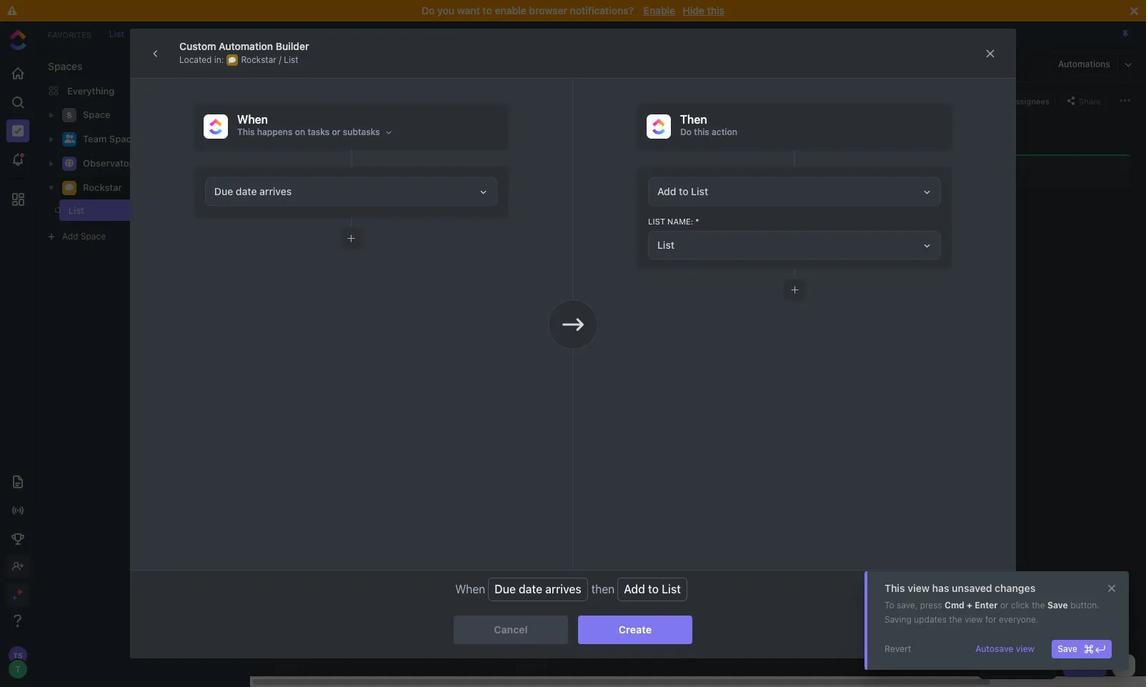 Task type: describe. For each thing, give the bounding box(es) containing it.
tasks
[[308, 127, 330, 137]]

observatory link
[[83, 152, 232, 175]]

located in:
[[179, 54, 224, 65]]

rockstar /   list
[[241, 54, 299, 65]]

for
[[986, 614, 997, 625]]

updated
[[419, 126, 450, 135]]

+
[[967, 600, 973, 611]]

builder
[[276, 40, 309, 52]]

date inside 'dropdown button'
[[236, 185, 257, 197]]

list inside dropdown button
[[691, 185, 709, 197]]

2 vertical spatial to
[[648, 583, 659, 596]]

changes
[[995, 582, 1036, 594]]

assignee
[[473, 126, 507, 135]]

has
[[933, 582, 950, 594]]

automations button
[[1052, 54, 1118, 75]]

save inside this view has unsaved changes to save, press cmd + enter or click the save button. saving updates the view for everyone.
[[1048, 600, 1069, 611]]

team space
[[83, 133, 137, 145]]

add to list button
[[648, 177, 942, 206]]

clickup image
[[209, 119, 222, 134]]

press
[[921, 600, 943, 611]]

share button
[[1063, 92, 1106, 109]]

saving
[[885, 614, 912, 625]]

save,
[[897, 600, 918, 611]]

list button
[[284, 49, 309, 80]]

estimate
[[345, 126, 377, 135]]

you
[[438, 4, 455, 16]]

enable
[[644, 4, 676, 16]]

add inside dropdown button
[[658, 185, 677, 197]]

want
[[457, 4, 480, 16]]

space for team space
[[109, 133, 137, 145]]

observatory
[[83, 157, 138, 169]]

1 vertical spatial list link
[[55, 199, 217, 221]]

browser
[[529, 4, 568, 16]]

list name: *
[[648, 217, 700, 226]]

cancel
[[494, 623, 528, 636]]

assignees
[[1011, 96, 1050, 105]]

/
[[279, 54, 282, 65]]

button.
[[1071, 600, 1100, 611]]

user group image
[[64, 135, 75, 143]]

2 0 from the left
[[1011, 168, 1016, 177]]

space link
[[83, 104, 232, 127]]

or inside this view has unsaved changes to save, press cmd + enter or click the save button. saving updates the view for everyone.
[[1001, 600, 1009, 611]]

then do this action
[[681, 113, 738, 137]]

1 vertical spatial when
[[455, 583, 486, 596]]

enter
[[975, 600, 998, 611]]

spaces link
[[36, 60, 83, 72]]

cmd
[[945, 600, 965, 611]]

sorting
[[268, 125, 297, 136]]

list inside button
[[290, 58, 309, 71]]

1 vertical spatial arrives
[[546, 583, 582, 596]]

comment image
[[229, 56, 236, 63]]

tasks...
[[321, 95, 350, 105]]

team
[[83, 133, 107, 145]]

this for view
[[885, 582, 906, 594]]

spaces
[[48, 60, 83, 72]]

list trap
[[330, 212, 350, 236]]

p
[[286, 224, 295, 230]]

team space link
[[83, 128, 232, 151]]

by
[[299, 125, 309, 136]]

redo
[[766, 166, 792, 178]]

e
[[286, 230, 295, 235]]

o
[[286, 218, 295, 224]]

revert
[[885, 643, 912, 654]]

date
[[400, 126, 417, 135]]

0 horizontal spatial or
[[332, 127, 341, 137]]

sorting by
[[268, 125, 309, 136]]

this happens on tasks or subtasks
[[237, 127, 380, 137]]

to
[[885, 600, 895, 611]]

name:
[[668, 217, 694, 226]]

this inside then do this action
[[694, 127, 710, 137]]

custom
[[179, 40, 216, 52]]

o p e n
[[286, 218, 295, 241]]

1 0 from the left
[[804, 168, 809, 177]]

save inside 'button'
[[1058, 643, 1078, 654]]

action
[[712, 127, 738, 137]]

located
[[179, 54, 212, 65]]

hide
[[683, 4, 705, 16]]

this for happens
[[237, 127, 255, 137]]

1 horizontal spatial date
[[519, 583, 543, 596]]

click
[[1012, 600, 1030, 611]]

assignees button
[[994, 92, 1056, 109]]

trap
[[330, 224, 350, 236]]

everything link
[[36, 79, 249, 102]]

0 horizontal spatial add
[[62, 231, 78, 242]]

view for autosave
[[1016, 643, 1035, 654]]

1 vertical spatial due
[[495, 583, 516, 596]]

create
[[619, 623, 652, 636]]

unsaved
[[952, 582, 993, 594]]

autosave
[[976, 643, 1014, 654]]



Task type: vqa. For each thing, say whether or not it's contained in the screenshot.
comment image
yes



Task type: locate. For each thing, give the bounding box(es) containing it.
1 vertical spatial view
[[965, 614, 983, 625]]

automation
[[219, 40, 273, 52]]

0 horizontal spatial date
[[236, 185, 257, 197]]

0 horizontal spatial view
[[908, 582, 930, 594]]

add space
[[62, 231, 106, 242]]

arrives inside 'dropdown button'
[[260, 185, 292, 197]]

happens
[[257, 127, 293, 137]]

0 horizontal spatial to
[[483, 4, 492, 16]]

1 horizontal spatial view
[[965, 614, 983, 625]]

then
[[681, 113, 707, 126]]

1 horizontal spatial arrives
[[546, 583, 582, 596]]

autosave view button
[[970, 640, 1041, 658]]

save
[[1048, 600, 1069, 611], [1058, 643, 1078, 654]]

when up the happens at left
[[237, 113, 268, 126]]

space inside "link"
[[109, 133, 137, 145]]

this right "hide"
[[707, 4, 725, 16]]

this view has unsaved changes to save, press cmd + enter or click the save button. saving updates the view for everyone.
[[885, 582, 1100, 625]]

0 horizontal spatial arrives
[[260, 185, 292, 197]]

due date arrives
[[214, 185, 292, 197], [495, 583, 582, 596]]

view down everyone.
[[1016, 643, 1035, 654]]

list link right "favorites"
[[102, 28, 131, 39]]

or right tasks
[[332, 127, 341, 137]]

automations
[[1059, 59, 1111, 69]]

do left you
[[422, 4, 435, 16]]

clickup image
[[653, 119, 666, 134]]

due date arrives up 2
[[214, 185, 292, 197]]

pending
[[330, 166, 372, 178]]

1 horizontal spatial due date arrives
[[495, 583, 582, 596]]

custom automation builder
[[179, 40, 309, 52]]

subtasks
[[343, 127, 380, 137]]

0 vertical spatial rockstar
[[241, 54, 277, 65]]

due date arrives inside 'dropdown button'
[[214, 185, 292, 197]]

this inside this view has unsaved changes to save, press cmd + enter or click the save button. saving updates the view for everyone.
[[885, 582, 906, 594]]

add up 'list name: *'
[[658, 185, 677, 197]]

the
[[1032, 600, 1046, 611], [950, 614, 963, 625]]

search
[[291, 95, 319, 105]]

0 vertical spatial date
[[236, 185, 257, 197]]

1 horizontal spatial do
[[681, 127, 692, 137]]

rockstar
[[241, 54, 277, 65], [83, 182, 122, 193]]

1 horizontal spatial or
[[1001, 600, 1009, 611]]

0 horizontal spatial rockstar
[[83, 182, 122, 193]]

time
[[324, 126, 342, 135]]

share
[[1079, 96, 1102, 105]]

n
[[286, 235, 295, 241]]

0 vertical spatial list link
[[102, 28, 131, 39]]

1 vertical spatial rockstar
[[83, 182, 122, 193]]

time estimate
[[324, 126, 377, 135]]

1 vertical spatial add to list
[[624, 583, 681, 596]]

save button
[[1052, 640, 1112, 658]]

add to list up create
[[624, 583, 681, 596]]

list inside list trap
[[330, 212, 342, 220]]

do you want to enable browser notifications? enable hide this
[[422, 4, 725, 16]]

0 vertical spatial due date arrives
[[214, 185, 292, 197]]

0 vertical spatial when
[[237, 113, 268, 126]]

view
[[908, 582, 930, 594], [965, 614, 983, 625], [1016, 643, 1035, 654]]

blocked
[[571, 166, 615, 178]]

0 horizontal spatial when
[[237, 113, 268, 126]]

in:
[[214, 54, 224, 65]]

everyone.
[[999, 614, 1039, 625]]

1 horizontal spatial due
[[495, 583, 516, 596]]

0 horizontal spatial do
[[422, 4, 435, 16]]

arrives left then
[[546, 583, 582, 596]]

view for this
[[908, 582, 930, 594]]

task
[[1083, 660, 1102, 671]]

0 vertical spatial add
[[658, 185, 677, 197]]

notifications?
[[570, 4, 634, 16]]

this left the happens at left
[[237, 127, 255, 137]]

1 vertical spatial due date arrives
[[495, 583, 582, 596]]

view down "+"
[[965, 614, 983, 625]]

0 vertical spatial do
[[422, 4, 435, 16]]

save left button.
[[1048, 600, 1069, 611]]

1 horizontal spatial to
[[648, 583, 659, 596]]

or left the click
[[1001, 600, 1009, 611]]

the right the click
[[1032, 600, 1046, 611]]

2 vertical spatial add
[[624, 583, 646, 596]]

0 vertical spatial view
[[908, 582, 930, 594]]

cancel button
[[454, 616, 568, 644]]

view inside button
[[1016, 643, 1035, 654]]

Search tasks... text field
[[291, 90, 410, 110]]

0 vertical spatial or
[[332, 127, 341, 137]]

2 horizontal spatial to
[[679, 185, 689, 197]]

0 vertical spatial the
[[1032, 600, 1046, 611]]

1 vertical spatial this
[[694, 127, 710, 137]]

on
[[295, 127, 305, 137]]

due up cancel on the left of the page
[[495, 583, 516, 596]]

arrives up o
[[260, 185, 292, 197]]

globe image
[[65, 159, 74, 168]]

due date arrives button
[[205, 177, 498, 206]]

due date arrives up cancel on the left of the page
[[495, 583, 582, 596]]

1 horizontal spatial this
[[885, 582, 906, 594]]

add right then
[[624, 583, 646, 596]]

comment image
[[65, 183, 74, 192]]

add down comment icon at left top
[[62, 231, 78, 242]]

0 horizontal spatial this
[[237, 127, 255, 137]]

due inside due date arrives 'dropdown button'
[[214, 185, 233, 197]]

2 vertical spatial view
[[1016, 643, 1035, 654]]

or
[[332, 127, 341, 137], [1001, 600, 1009, 611]]

1 horizontal spatial add
[[624, 583, 646, 596]]

to right the want
[[483, 4, 492, 16]]

updates
[[914, 614, 947, 625]]

0 vertical spatial to
[[483, 4, 492, 16]]

1 horizontal spatial the
[[1032, 600, 1046, 611]]

rockstar for rockstar /   list
[[241, 54, 277, 65]]

autosave view
[[976, 643, 1035, 654]]

do inside then do this action
[[681, 127, 692, 137]]

0 vertical spatial add to list
[[658, 185, 709, 197]]

1 vertical spatial to
[[679, 185, 689, 197]]

this
[[237, 127, 255, 137], [885, 582, 906, 594]]

2 horizontal spatial view
[[1016, 643, 1035, 654]]

1 horizontal spatial rockstar
[[241, 54, 277, 65]]

0 horizontal spatial due
[[214, 185, 233, 197]]

1 vertical spatial this
[[885, 582, 906, 594]]

list link down 'observatory' link
[[55, 199, 217, 221]]

to up create
[[648, 583, 659, 596]]

rockstar down automation on the left of the page
[[241, 54, 277, 65]]

0 vertical spatial arrives
[[260, 185, 292, 197]]

0 horizontal spatial due date arrives
[[214, 185, 292, 197]]

2 horizontal spatial add
[[658, 185, 677, 197]]

1 vertical spatial space
[[109, 133, 137, 145]]

add
[[658, 185, 677, 197], [62, 231, 78, 242], [624, 583, 646, 596]]

do down the then on the right of page
[[681, 127, 692, 137]]

1 horizontal spatial when
[[455, 583, 486, 596]]

to
[[483, 4, 492, 16], [679, 185, 689, 197], [648, 583, 659, 596]]

rockstar for rockstar
[[83, 182, 122, 193]]

due up 2
[[214, 185, 233, 197]]

then
[[592, 583, 615, 596]]

list link
[[102, 28, 131, 39], [55, 199, 217, 221]]

date updated
[[400, 126, 450, 135]]

to inside dropdown button
[[679, 185, 689, 197]]

0 vertical spatial this
[[707, 4, 725, 16]]

1 vertical spatial or
[[1001, 600, 1009, 611]]

0 vertical spatial due
[[214, 185, 233, 197]]

2
[[227, 205, 232, 214]]

0 vertical spatial save
[[1048, 600, 1069, 611]]

arrives
[[260, 185, 292, 197], [546, 583, 582, 596]]

this up to
[[885, 582, 906, 594]]

the down cmd
[[950, 614, 963, 625]]

rockstar down observatory in the top left of the page
[[83, 182, 122, 193]]

1 vertical spatial date
[[519, 583, 543, 596]]

0 vertical spatial this
[[237, 127, 255, 137]]

*
[[696, 217, 700, 226]]

1 vertical spatial do
[[681, 127, 692, 137]]

when
[[237, 113, 268, 126], [455, 583, 486, 596]]

2 vertical spatial space
[[81, 231, 106, 242]]

add to list inside dropdown button
[[658, 185, 709, 197]]

when up cancel button
[[455, 583, 486, 596]]

1
[[385, 168, 389, 177]]

list
[[109, 28, 124, 39], [284, 54, 299, 65], [290, 58, 309, 71], [691, 185, 709, 197], [69, 204, 84, 216], [330, 212, 342, 220], [648, 217, 666, 226], [662, 583, 681, 596]]

everything
[[67, 85, 115, 96]]

1 vertical spatial add
[[62, 231, 78, 242]]

1 vertical spatial the
[[950, 614, 963, 625]]

enable
[[495, 4, 527, 16]]

space for add space
[[81, 231, 106, 242]]

1 vertical spatial save
[[1058, 643, 1078, 654]]

favorites
[[48, 30, 91, 39]]

create button
[[578, 616, 693, 644]]

1 horizontal spatial 0
[[1011, 168, 1016, 177]]

add to list up name:
[[658, 185, 709, 197]]

view up save,
[[908, 582, 930, 594]]

save down button.
[[1058, 643, 1078, 654]]

search tasks...
[[291, 95, 350, 105]]

0 horizontal spatial 0
[[804, 168, 809, 177]]

rockstar link
[[83, 177, 232, 199]]

0 vertical spatial space
[[83, 109, 110, 120]]

this down the then on the right of page
[[694, 127, 710, 137]]

to up name:
[[679, 185, 689, 197]]

space
[[83, 109, 110, 120], [109, 133, 137, 145], [81, 231, 106, 242]]

revert button
[[879, 640, 918, 658]]

due
[[214, 185, 233, 197], [495, 583, 516, 596]]

0 horizontal spatial the
[[950, 614, 963, 625]]

0
[[804, 168, 809, 177], [1011, 168, 1016, 177]]



